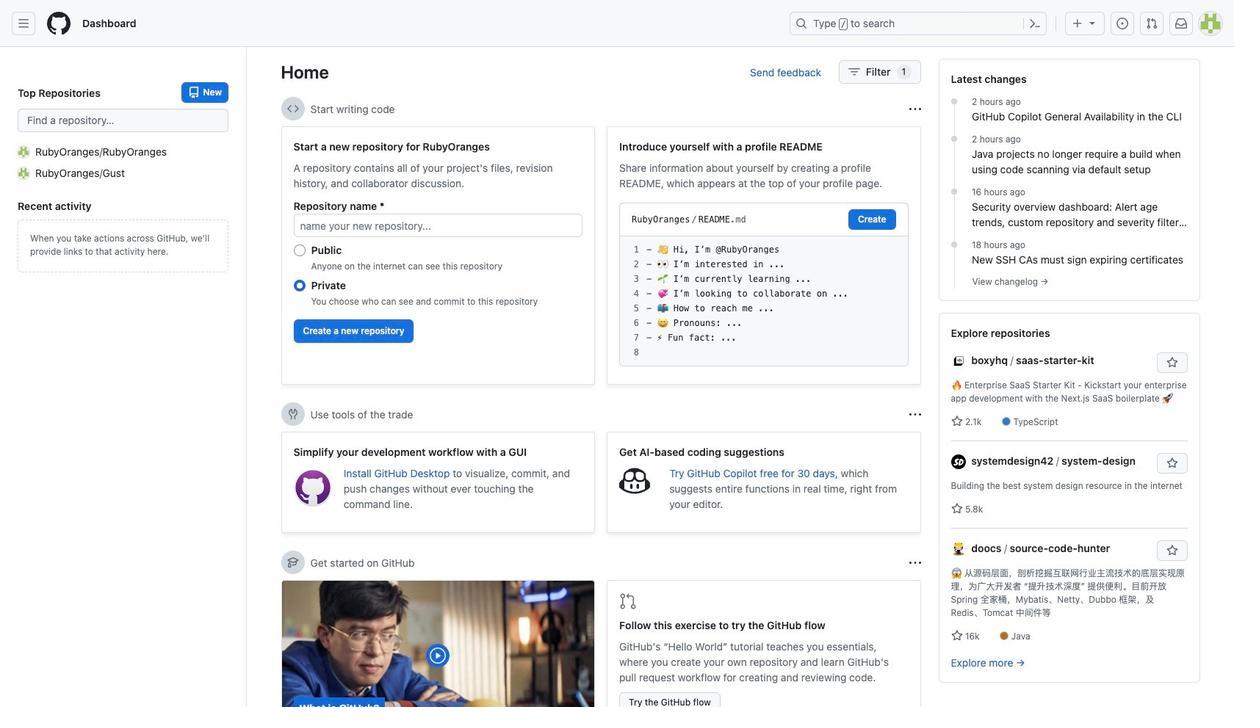Task type: locate. For each thing, give the bounding box(es) containing it.
1 star image from the top
[[951, 416, 963, 427]]

3 dot fill image from the top
[[948, 239, 960, 250]]

plus image
[[1072, 18, 1083, 29]]

0 vertical spatial star image
[[951, 416, 963, 427]]

2 vertical spatial dot fill image
[[948, 239, 960, 250]]

1 vertical spatial star image
[[951, 503, 963, 515]]

why am i seeing this? image
[[909, 557, 921, 569]]

0 vertical spatial star this repository image
[[1166, 357, 1178, 369]]

@boxyhq profile image
[[951, 354, 966, 369]]

why am i seeing this? image for introduce yourself with a profile readme element
[[909, 103, 921, 115]]

star image
[[951, 416, 963, 427], [951, 503, 963, 515], [951, 630, 963, 642]]

star this repository image for the "@doocs profile" image
[[1166, 545, 1178, 557]]

3 star this repository image from the top
[[1166, 545, 1178, 557]]

1 vertical spatial star this repository image
[[1166, 458, 1178, 469]]

command palette image
[[1029, 18, 1041, 29]]

2 star this repository image from the top
[[1166, 458, 1178, 469]]

1 vertical spatial why am i seeing this? image
[[909, 409, 921, 421]]

tools image
[[287, 408, 299, 420]]

2 vertical spatial star this repository image
[[1166, 545, 1178, 557]]

issue opened image
[[1116, 18, 1128, 29]]

notifications image
[[1175, 18, 1187, 29]]

None radio
[[293, 245, 305, 256]]

3 star image from the top
[[951, 630, 963, 642]]

1 vertical spatial dot fill image
[[948, 133, 960, 145]]

@systemdesign42 profile image
[[951, 455, 966, 470]]

dot fill image
[[948, 95, 960, 107], [948, 133, 960, 145], [948, 239, 960, 250]]

None radio
[[293, 280, 305, 292]]

simplify your development workflow with a gui element
[[281, 432, 595, 533]]

1 vertical spatial git pull request image
[[619, 593, 637, 610]]

1 star this repository image from the top
[[1166, 357, 1178, 369]]

Top Repositories search field
[[18, 109, 228, 132]]

0 vertical spatial dot fill image
[[948, 95, 960, 107]]

rubyoranges image
[[18, 146, 29, 158]]

star this repository image
[[1166, 357, 1178, 369], [1166, 458, 1178, 469], [1166, 545, 1178, 557]]

star this repository image for @systemdesign42 profile image
[[1166, 458, 1178, 469]]

2 why am i seeing this? image from the top
[[909, 409, 921, 421]]

github desktop image
[[293, 469, 332, 507]]

2 vertical spatial star image
[[951, 630, 963, 642]]

homepage image
[[47, 12, 71, 35]]

why am i seeing this? image for get ai-based coding suggestions element
[[909, 409, 921, 421]]

introduce yourself with a profile readme element
[[607, 126, 921, 385]]

2 star image from the top
[[951, 503, 963, 515]]

gust image
[[18, 167, 29, 179]]

git pull request image
[[1146, 18, 1158, 29], [619, 593, 637, 610]]

0 horizontal spatial git pull request image
[[619, 593, 637, 610]]

try the github flow element
[[607, 580, 921, 707]]

why am i seeing this? image
[[909, 103, 921, 115], [909, 409, 921, 421]]

2 dot fill image from the top
[[948, 133, 960, 145]]

0 vertical spatial why am i seeing this? image
[[909, 103, 921, 115]]

mortar board image
[[287, 557, 299, 569]]

filter image
[[848, 66, 860, 78]]

1 horizontal spatial git pull request image
[[1146, 18, 1158, 29]]

None submit
[[848, 209, 896, 230]]

triangle down image
[[1086, 17, 1098, 29]]

1 why am i seeing this? image from the top
[[909, 103, 921, 115]]



Task type: vqa. For each thing, say whether or not it's contained in the screenshot.
"Name Your New Repository..." text box
yes



Task type: describe. For each thing, give the bounding box(es) containing it.
what is github? element
[[281, 580, 595, 707]]

star image for '@boxyhq profile' image
[[951, 416, 963, 427]]

star image for @systemdesign42 profile image
[[951, 503, 963, 515]]

star image for the "@doocs profile" image
[[951, 630, 963, 642]]

explore element
[[938, 59, 1200, 707]]

what is github? image
[[282, 581, 594, 707]]

get ai-based coding suggestions element
[[607, 432, 921, 533]]

dot fill image
[[948, 186, 960, 198]]

1 dot fill image from the top
[[948, 95, 960, 107]]

0 vertical spatial git pull request image
[[1146, 18, 1158, 29]]

play image
[[429, 647, 447, 665]]

git pull request image inside try the github flow element
[[619, 593, 637, 610]]

star this repository image for '@boxyhq profile' image
[[1166, 357, 1178, 369]]

Find a repository… text field
[[18, 109, 228, 132]]

name your new repository... text field
[[293, 214, 582, 237]]

@doocs profile image
[[951, 542, 966, 557]]

explore repositories navigation
[[938, 313, 1200, 683]]

code image
[[287, 103, 299, 115]]

none radio inside start a new repository element
[[293, 245, 305, 256]]

start a new repository element
[[281, 126, 595, 385]]

none radio inside start a new repository element
[[293, 280, 305, 292]]

none submit inside introduce yourself with a profile readme element
[[848, 209, 896, 230]]



